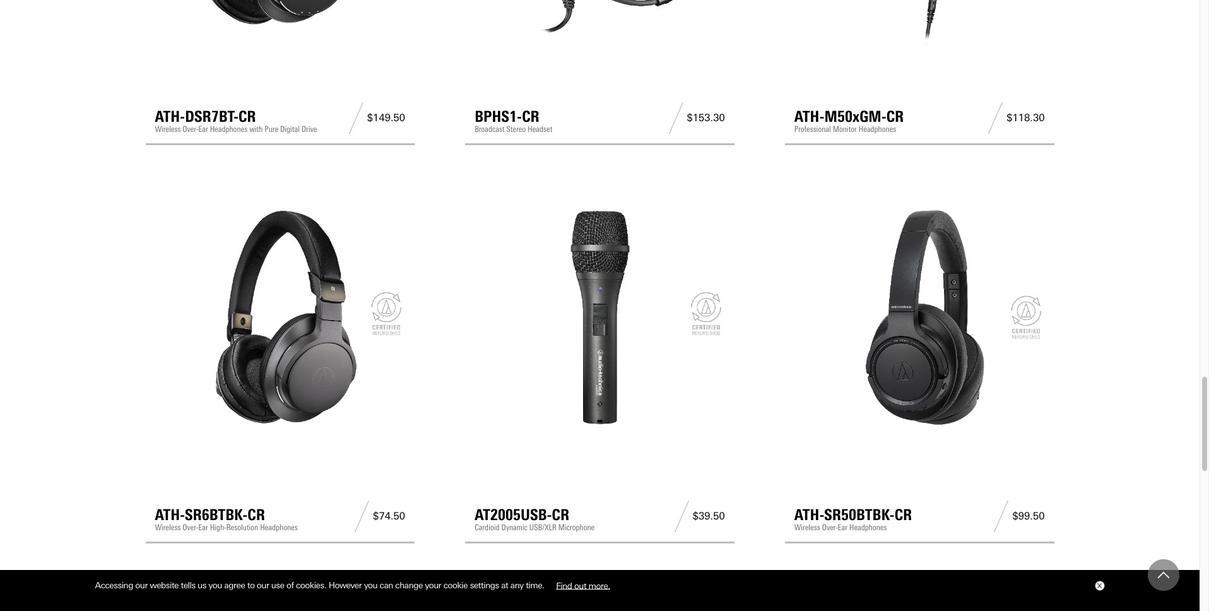 Task type: vqa. For each thing, say whether or not it's contained in the screenshot.
ATH- corresponding to M50xGM-
yes



Task type: locate. For each thing, give the bounding box(es) containing it.
wireless for ath-sr6btbk-cr
[[155, 523, 181, 532]]

cardioid
[[475, 523, 500, 532]]

you
[[209, 580, 222, 590], [364, 580, 378, 590]]

headphones
[[210, 124, 248, 134], [859, 124, 897, 134], [260, 523, 298, 532], [850, 523, 887, 532]]

ath-sr50btbk-cr wireless over-ear headphones
[[795, 506, 912, 532]]

headphones inside ath-m50xgm-cr professional monitor headphones
[[859, 124, 897, 134]]

ath m50xgm cr image
[[795, 0, 1045, 44]]

cr inside ath-dsr7bt-cr wireless over-ear headphones with pure digital drive
[[239, 107, 256, 125]]

ear
[[198, 124, 208, 134], [198, 523, 208, 532], [838, 523, 848, 532]]

ath dsr7bt cr image
[[155, 0, 405, 44]]

at2005usb cr image
[[475, 192, 725, 443]]

bphs1-
[[475, 107, 522, 125]]

change
[[395, 580, 423, 590]]

drive
[[302, 124, 317, 134]]

over- for dsr7bt-
[[183, 124, 198, 134]]

high-
[[210, 523, 226, 532]]

wireless inside ath-sr6btbk-cr wireless over-ear high-resolution headphones
[[155, 523, 181, 532]]

ear for sr50btbk-
[[838, 523, 848, 532]]

resolution
[[226, 523, 258, 532]]

you right "us"
[[209, 580, 222, 590]]

wireless left sr6btbk-
[[155, 523, 181, 532]]

ear for sr6btbk-
[[198, 523, 208, 532]]

ath- for m50xgm-
[[795, 107, 825, 125]]

website
[[150, 580, 179, 590]]

our
[[135, 580, 148, 590], [257, 580, 269, 590]]

wireless for ath-sr50btbk-cr
[[795, 523, 820, 532]]

divider line image
[[345, 102, 367, 134], [665, 102, 687, 134], [985, 102, 1007, 134], [351, 501, 373, 532], [671, 501, 693, 532], [991, 501, 1013, 532]]

wireless
[[155, 124, 181, 134], [155, 523, 181, 532], [795, 523, 820, 532]]

ath sr6btbk cr image
[[155, 192, 405, 443]]

cr for ath-sr6btbk-cr
[[248, 506, 265, 524]]

microphone
[[559, 523, 595, 532]]

at2005usb-cr cardioid dynamic usb/xlr microphone
[[475, 506, 595, 532]]

over- for sr6btbk-
[[183, 523, 198, 532]]

divider line image for ath-m50xgm-cr
[[985, 102, 1007, 134]]

0 horizontal spatial our
[[135, 580, 148, 590]]

ear inside ath-sr6btbk-cr wireless over-ear high-resolution headphones
[[198, 523, 208, 532]]

ath- inside ath-m50xgm-cr professional monitor headphones
[[795, 107, 825, 125]]

ath- inside ath-dsr7bt-cr wireless over-ear headphones with pure digital drive
[[155, 107, 185, 125]]

find out more.
[[556, 580, 610, 590]]

over- inside ath-dsr7bt-cr wireless over-ear headphones with pure digital drive
[[183, 124, 198, 134]]

our left website
[[135, 580, 148, 590]]

over- inside ath-sr50btbk-cr wireless over-ear headphones
[[822, 523, 838, 532]]

cr
[[239, 107, 256, 125], [522, 107, 540, 125], [887, 107, 904, 125], [248, 506, 265, 524], [552, 506, 570, 524], [895, 506, 912, 524]]

wireless left "sr50btbk-"
[[795, 523, 820, 532]]

ear inside ath-dsr7bt-cr wireless over-ear headphones with pure digital drive
[[198, 124, 208, 134]]

wireless inside ath-sr50btbk-cr wireless over-ear headphones
[[795, 523, 820, 532]]

over- inside ath-sr6btbk-cr wireless over-ear high-resolution headphones
[[183, 523, 198, 532]]

ath- for dsr7bt-
[[155, 107, 185, 125]]

1 horizontal spatial you
[[364, 580, 378, 590]]

ath sr50btbk cr image
[[795, 192, 1045, 443]]

ath-
[[155, 107, 185, 125], [795, 107, 825, 125], [155, 506, 185, 524], [795, 506, 825, 524]]

cr inside ath-sr50btbk-cr wireless over-ear headphones
[[895, 506, 912, 524]]

wireless inside ath-dsr7bt-cr wireless over-ear headphones with pure digital drive
[[155, 124, 181, 134]]

wireless left dsr7bt-
[[155, 124, 181, 134]]

divider line image for at2005usb-cr
[[671, 501, 693, 532]]

1 you from the left
[[209, 580, 222, 590]]

$39.50
[[693, 510, 725, 522]]

ath- for sr50btbk-
[[795, 506, 825, 524]]

ath- inside ath-sr50btbk-cr wireless over-ear headphones
[[795, 506, 825, 524]]

dsr7bt-
[[185, 107, 239, 125]]

accessing
[[95, 580, 133, 590]]

agree
[[224, 580, 245, 590]]

ath- inside ath-sr6btbk-cr wireless over-ear high-resolution headphones
[[155, 506, 185, 524]]

cr inside ath-m50xgm-cr professional monitor headphones
[[887, 107, 904, 125]]

divider line image for ath-dsr7bt-cr
[[345, 102, 367, 134]]

accessing our website tells us you agree to our use of cookies. however you can change your cookie settings at any time.
[[95, 580, 547, 590]]

ear inside ath-sr50btbk-cr wireless over-ear headphones
[[838, 523, 848, 532]]

divider line image for ath-sr6btbk-cr
[[351, 501, 373, 532]]

cr inside ath-sr6btbk-cr wireless over-ear high-resolution headphones
[[248, 506, 265, 524]]

over-
[[183, 124, 198, 134], [183, 523, 198, 532], [822, 523, 838, 532]]

sr50btbk-
[[825, 506, 895, 524]]

at2005usb-
[[475, 506, 552, 524]]

you left can
[[364, 580, 378, 590]]

0 horizontal spatial you
[[209, 580, 222, 590]]

bphs1 cr image
[[475, 0, 725, 44]]

$153.30
[[687, 112, 725, 124]]

stereo
[[507, 124, 526, 134]]

ath- for sr6btbk-
[[155, 506, 185, 524]]

usb/xlr
[[529, 523, 557, 532]]

our right to
[[257, 580, 269, 590]]

professional
[[795, 124, 831, 134]]

cookie
[[444, 580, 468, 590]]

1 horizontal spatial our
[[257, 580, 269, 590]]

cookies.
[[296, 580, 327, 590]]

us
[[198, 580, 206, 590]]

of
[[287, 580, 294, 590]]

cr for ath-m50xgm-cr
[[887, 107, 904, 125]]



Task type: describe. For each thing, give the bounding box(es) containing it.
arrow up image
[[1158, 569, 1170, 581]]

2 our from the left
[[257, 580, 269, 590]]

dynamic
[[501, 523, 528, 532]]

any
[[511, 580, 524, 590]]

cr for ath-sr50btbk-cr
[[895, 506, 912, 524]]

divider line image for bphs1-cr
[[665, 102, 687, 134]]

bphs1-cr broadcast stereo headset
[[475, 107, 553, 134]]

cross image
[[1097, 583, 1102, 588]]

cr inside the bphs1-cr broadcast stereo headset
[[522, 107, 540, 125]]

at
[[501, 580, 508, 590]]

sr6btbk-
[[185, 506, 248, 524]]

out
[[574, 580, 587, 590]]

digital
[[280, 124, 300, 134]]

$118.30
[[1007, 112, 1045, 124]]

ath-m50xgm-cr professional monitor headphones
[[795, 107, 904, 134]]

cr for ath-dsr7bt-cr
[[239, 107, 256, 125]]

find out more. link
[[547, 576, 620, 595]]

more.
[[589, 580, 610, 590]]

headphones inside ath-sr6btbk-cr wireless over-ear high-resolution headphones
[[260, 523, 298, 532]]

use
[[271, 580, 284, 590]]

cr inside at2005usb-cr cardioid dynamic usb/xlr microphone
[[552, 506, 570, 524]]

can
[[380, 580, 393, 590]]

with
[[249, 124, 263, 134]]

divider line image for ath-sr50btbk-cr
[[991, 501, 1013, 532]]

pure
[[265, 124, 278, 134]]

however
[[329, 580, 362, 590]]

$99.50
[[1013, 510, 1045, 522]]

$74.50
[[373, 510, 405, 522]]

broadcast
[[475, 124, 505, 134]]

ath-sr6btbk-cr wireless over-ear high-resolution headphones
[[155, 506, 298, 532]]

over- for sr50btbk-
[[822, 523, 838, 532]]

monitor
[[833, 124, 857, 134]]

headphones inside ath-sr50btbk-cr wireless over-ear headphones
[[850, 523, 887, 532]]

settings
[[470, 580, 499, 590]]

1 our from the left
[[135, 580, 148, 590]]

headset
[[528, 124, 553, 134]]

time.
[[526, 580, 545, 590]]

tells
[[181, 580, 195, 590]]

2 you from the left
[[364, 580, 378, 590]]

wireless for ath-dsr7bt-cr
[[155, 124, 181, 134]]

find
[[556, 580, 572, 590]]

$149.50
[[367, 112, 405, 124]]

to
[[247, 580, 255, 590]]

headphones inside ath-dsr7bt-cr wireless over-ear headphones with pure digital drive
[[210, 124, 248, 134]]

your
[[425, 580, 441, 590]]

ath-dsr7bt-cr wireless over-ear headphones with pure digital drive
[[155, 107, 317, 134]]

m50xgm-
[[825, 107, 887, 125]]

ear for dsr7bt-
[[198, 124, 208, 134]]



